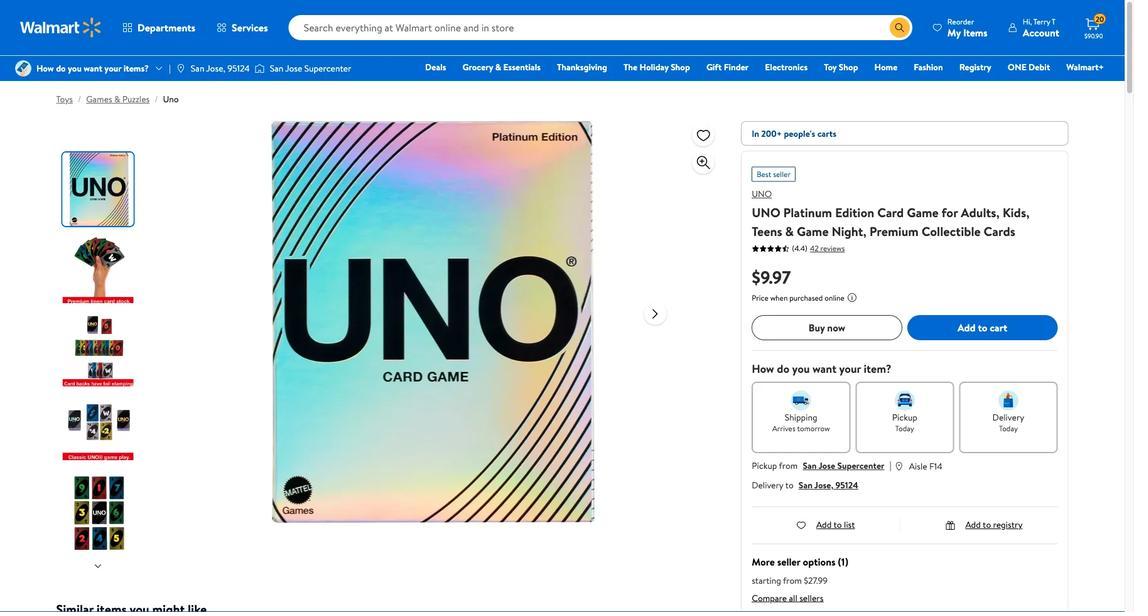 Task type: describe. For each thing, give the bounding box(es) containing it.
zoom image modal image
[[696, 155, 711, 170]]

grocery & essentials
[[463, 61, 541, 73]]

today for delivery
[[999, 423, 1018, 434]]

terry
[[1034, 16, 1051, 27]]

gift finder link
[[701, 60, 755, 74]]

(4.4)
[[792, 243, 808, 254]]

to for san
[[786, 479, 794, 492]]

from inside pickup from san jose supercenter |
[[779, 460, 798, 472]]

teens
[[752, 222, 783, 240]]

the holiday shop link
[[618, 60, 696, 74]]

platinum
[[784, 204, 832, 221]]

want for items?
[[84, 62, 102, 74]]

the
[[624, 61, 638, 73]]

f14
[[930, 460, 943, 472]]

deals
[[425, 61, 446, 73]]

uno platinum edition card game for adults, kids, teens & game night, premium collectible cards - image 1 of 6 image
[[63, 153, 136, 226]]

1 vertical spatial 95124
[[836, 479, 859, 492]]

for
[[942, 204, 958, 221]]

you for how do you want your items?
[[68, 62, 82, 74]]

uno uno platinum edition card game for adults, kids, teens & game night, premium collectible cards
[[752, 188, 1030, 240]]

0 horizontal spatial &
[[114, 93, 120, 105]]

uno platinum edition card game for adults, kids, teens & game night, premium collectible cards - image 5 of 6 image
[[63, 477, 136, 550]]

san jose, 95124
[[191, 62, 250, 74]]

today for pickup
[[896, 423, 915, 434]]

grocery & essentials link
[[457, 60, 547, 74]]

1 horizontal spatial |
[[890, 459, 892, 472]]

2 / from the left
[[155, 93, 158, 105]]

add for add to registry
[[966, 519, 981, 531]]

legal information image
[[847, 293, 857, 303]]

in
[[752, 127, 759, 139]]

collectible
[[922, 222, 981, 240]]

carts
[[818, 127, 837, 139]]

2 uno from the top
[[752, 204, 781, 221]]

card
[[878, 204, 904, 221]]

 image for how
[[15, 60, 31, 77]]

aisle f14
[[909, 460, 943, 472]]

home
[[875, 61, 898, 73]]

delivery for to
[[752, 479, 784, 492]]

$27.99
[[804, 575, 828, 587]]

gift
[[707, 61, 722, 73]]

best seller
[[757, 169, 791, 180]]

& inside uno uno platinum edition card game for adults, kids, teens & game night, premium collectible cards
[[786, 222, 794, 240]]

0 horizontal spatial jose,
[[206, 62, 225, 74]]

my
[[948, 25, 961, 39]]

toy
[[824, 61, 837, 73]]

pickup today
[[892, 411, 918, 434]]

san down pickup from san jose supercenter |
[[799, 479, 813, 492]]

from inside more seller options (1) starting from $27.99 compare all sellers
[[783, 575, 802, 587]]

Search search field
[[289, 15, 913, 40]]

now
[[828, 321, 846, 335]]

aisle
[[909, 460, 928, 472]]

departments button
[[112, 13, 206, 43]]

42
[[810, 243, 819, 254]]

uno link
[[163, 93, 179, 105]]

list
[[844, 519, 855, 531]]

in 200+ people's carts
[[752, 127, 837, 139]]

best
[[757, 169, 772, 180]]

0 horizontal spatial supercenter
[[304, 62, 351, 74]]

pickup for pickup from san jose supercenter |
[[752, 460, 777, 472]]

compare
[[752, 592, 787, 604]]

cart
[[990, 321, 1008, 335]]

edition
[[835, 204, 875, 221]]

san jose supercenter
[[270, 62, 351, 74]]

hi,
[[1023, 16, 1032, 27]]

0 horizontal spatial game
[[797, 222, 829, 240]]

arrives
[[773, 423, 796, 434]]

price
[[752, 293, 769, 303]]

0 horizontal spatial 95124
[[228, 62, 250, 74]]

(1)
[[838, 555, 849, 569]]

add to list button
[[796, 519, 855, 531]]

your for items?
[[105, 62, 121, 74]]

$9.97
[[752, 265, 791, 289]]

when
[[771, 293, 788, 303]]

fashion link
[[909, 60, 949, 74]]

account
[[1023, 25, 1060, 39]]

add to favorites list, uno platinum edition card game for adults, kids, teens & game night, premium collectible cards image
[[696, 127, 711, 143]]

intent image for shipping image
[[791, 391, 811, 411]]

 image for san
[[255, 62, 265, 75]]

delivery to san jose, 95124
[[752, 479, 859, 492]]

uno link
[[752, 188, 772, 200]]

walmart image
[[20, 18, 102, 38]]

finder
[[724, 61, 749, 73]]

buy
[[809, 321, 825, 335]]

(4.4) 42 reviews
[[792, 243, 845, 254]]

buy now button
[[752, 315, 903, 340]]

toys link
[[56, 93, 73, 105]]

san jose, 95124 button
[[799, 479, 859, 492]]

sellers
[[800, 592, 824, 604]]

services button
[[206, 13, 279, 43]]

uno platinum edition card game for adults, kids, teens & game night, premium collectible cards - image 4 of 6 image
[[63, 396, 136, 469]]

toy shop
[[824, 61, 859, 73]]

200+
[[762, 127, 782, 139]]

reviews
[[821, 243, 845, 254]]

options
[[803, 555, 836, 569]]

registry
[[960, 61, 992, 73]]

debit
[[1029, 61, 1051, 73]]

to for cart
[[978, 321, 988, 335]]

starting
[[752, 575, 781, 587]]

more seller options (1) starting from $27.99 compare all sellers
[[752, 555, 849, 604]]

premium
[[870, 222, 919, 240]]

delivery today
[[993, 411, 1025, 434]]

Walmart Site-Wide search field
[[289, 15, 913, 40]]

reorder
[[948, 16, 975, 27]]

thanksgiving
[[557, 61, 607, 73]]

do for how do you want your item?
[[777, 361, 790, 377]]

0 horizontal spatial jose
[[285, 62, 302, 74]]



Task type: vqa. For each thing, say whether or not it's contained in the screenshot.
the rightmost Shop
yes



Task type: locate. For each thing, give the bounding box(es) containing it.
1 horizontal spatial your
[[840, 361, 861, 377]]

0 horizontal spatial delivery
[[752, 479, 784, 492]]

add left list
[[817, 519, 832, 531]]

1 vertical spatial want
[[813, 361, 837, 377]]

0 vertical spatial seller
[[773, 169, 791, 180]]

1 vertical spatial uno
[[752, 204, 781, 221]]

1 uno from the top
[[752, 188, 772, 200]]

uno
[[163, 93, 179, 105]]

one
[[1008, 61, 1027, 73]]

to left cart
[[978, 321, 988, 335]]

you for how do you want your item?
[[792, 361, 810, 377]]

how for how do you want your item?
[[752, 361, 775, 377]]

want down buy now button
[[813, 361, 837, 377]]

0 horizontal spatial pickup
[[752, 460, 777, 472]]

1 horizontal spatial jose
[[819, 460, 836, 472]]

registry
[[994, 519, 1023, 531]]

1 horizontal spatial how
[[752, 361, 775, 377]]

seller for more
[[777, 555, 801, 569]]

1 vertical spatial &
[[114, 93, 120, 105]]

walmart+ link
[[1061, 60, 1110, 74]]

/
[[78, 93, 81, 105], [155, 93, 158, 105]]

supercenter inside pickup from san jose supercenter |
[[838, 460, 885, 472]]

want for item?
[[813, 361, 837, 377]]

0 horizontal spatial your
[[105, 62, 121, 74]]

delivery down intent image for delivery
[[993, 411, 1025, 424]]

do
[[56, 62, 66, 74], [777, 361, 790, 377]]

pickup inside pickup from san jose supercenter |
[[752, 460, 777, 472]]

delivery
[[993, 411, 1025, 424], [752, 479, 784, 492]]

2 horizontal spatial &
[[786, 222, 794, 240]]

you up toys 'link'
[[68, 62, 82, 74]]

pickup down arrives
[[752, 460, 777, 472]]

 image down walmart image
[[15, 60, 31, 77]]

add left cart
[[958, 321, 976, 335]]

games & puzzles link
[[86, 93, 150, 105]]

uno platinum edition card game for adults, kids, teens & game night, premium collectible cards - image 3 of 6 image
[[63, 315, 136, 388]]

buy now
[[809, 321, 846, 335]]

add for add to list
[[817, 519, 832, 531]]

kids,
[[1003, 204, 1030, 221]]

game
[[907, 204, 939, 221], [797, 222, 829, 240]]

san down services dropdown button
[[270, 62, 284, 74]]

today down intent image for delivery
[[999, 423, 1018, 434]]

today inside pickup today
[[896, 423, 915, 434]]

2 today from the left
[[999, 423, 1018, 434]]

 image
[[15, 60, 31, 77], [255, 62, 265, 75]]

1 vertical spatial |
[[890, 459, 892, 472]]

how do you want your items?
[[36, 62, 149, 74]]

to for list
[[834, 519, 842, 531]]

adults,
[[961, 204, 1000, 221]]

to for registry
[[983, 519, 991, 531]]

t
[[1052, 16, 1056, 27]]

do up toys 'link'
[[56, 62, 66, 74]]

add inside button
[[958, 321, 976, 335]]

2 vertical spatial &
[[786, 222, 794, 240]]

1 horizontal spatial pickup
[[892, 411, 918, 424]]

0 vertical spatial you
[[68, 62, 82, 74]]

0 vertical spatial your
[[105, 62, 121, 74]]

0 vertical spatial pickup
[[892, 411, 918, 424]]

| left aisle
[[890, 459, 892, 472]]

essentials
[[504, 61, 541, 73]]

search icon image
[[895, 23, 905, 33]]

1 horizontal spatial today
[[999, 423, 1018, 434]]

0 vertical spatial 95124
[[228, 62, 250, 74]]

home link
[[869, 60, 904, 74]]

online
[[825, 293, 845, 303]]

0 horizontal spatial |
[[169, 62, 171, 74]]

pickup
[[892, 411, 918, 424], [752, 460, 777, 472]]

your left items?
[[105, 62, 121, 74]]

1 vertical spatial seller
[[777, 555, 801, 569]]

jose
[[285, 62, 302, 74], [819, 460, 836, 472]]

1 vertical spatial your
[[840, 361, 861, 377]]

cards
[[984, 222, 1016, 240]]

0 vertical spatial from
[[779, 460, 798, 472]]

want up games
[[84, 62, 102, 74]]

0 vertical spatial delivery
[[993, 411, 1025, 424]]

tomorrow
[[797, 423, 830, 434]]

want
[[84, 62, 102, 74], [813, 361, 837, 377]]

fashion
[[914, 61, 943, 73]]

price when purchased online
[[752, 293, 845, 303]]

1 horizontal spatial supercenter
[[838, 460, 885, 472]]

1 horizontal spatial game
[[907, 204, 939, 221]]

shop inside 'link'
[[839, 61, 859, 73]]

compare all sellers button
[[752, 592, 824, 604]]

today down intent image for pickup
[[896, 423, 915, 434]]

1 horizontal spatial 95124
[[836, 479, 859, 492]]

0 horizontal spatial shop
[[671, 61, 690, 73]]

95124 down san jose supercenter button
[[836, 479, 859, 492]]

1 vertical spatial game
[[797, 222, 829, 240]]

1 horizontal spatial &
[[495, 61, 501, 73]]

toys / games & puzzles / uno
[[56, 93, 179, 105]]

uno down uno link
[[752, 204, 781, 221]]

do for how do you want your items?
[[56, 62, 66, 74]]

1 shop from the left
[[671, 61, 690, 73]]

0 vertical spatial do
[[56, 62, 66, 74]]

holiday
[[640, 61, 669, 73]]

seller right more on the bottom of page
[[777, 555, 801, 569]]

1 vertical spatial do
[[777, 361, 790, 377]]

next image image
[[93, 562, 103, 572]]

0 horizontal spatial /
[[78, 93, 81, 105]]

departments
[[138, 21, 195, 35]]

0 vertical spatial supercenter
[[304, 62, 351, 74]]

0 vertical spatial &
[[495, 61, 501, 73]]

jose, down services dropdown button
[[206, 62, 225, 74]]

0 horizontal spatial you
[[68, 62, 82, 74]]

1 vertical spatial pickup
[[752, 460, 777, 472]]

your left item?
[[840, 361, 861, 377]]

how
[[36, 62, 54, 74], [752, 361, 775, 377]]

to down pickup from san jose supercenter |
[[786, 479, 794, 492]]

0 vertical spatial how
[[36, 62, 54, 74]]

today inside delivery today
[[999, 423, 1018, 434]]

& right the grocery
[[495, 61, 501, 73]]

shop right holiday
[[671, 61, 690, 73]]

0 horizontal spatial how
[[36, 62, 54, 74]]

0 vertical spatial game
[[907, 204, 939, 221]]

20
[[1096, 14, 1105, 24]]

electronics link
[[760, 60, 814, 74]]

1 vertical spatial from
[[783, 575, 802, 587]]

purchased
[[790, 293, 823, 303]]

thanksgiving link
[[552, 60, 613, 74]]

gift finder
[[707, 61, 749, 73]]

jose inside pickup from san jose supercenter |
[[819, 460, 836, 472]]

item?
[[864, 361, 892, 377]]

reorder my items
[[948, 16, 988, 39]]

your for item?
[[840, 361, 861, 377]]

to left registry
[[983, 519, 991, 531]]

1 horizontal spatial /
[[155, 93, 158, 105]]

intent image for delivery image
[[999, 391, 1019, 411]]

 image
[[176, 63, 186, 74]]

1 horizontal spatial jose,
[[815, 479, 834, 492]]

0 horizontal spatial do
[[56, 62, 66, 74]]

& right games
[[114, 93, 120, 105]]

to
[[978, 321, 988, 335], [786, 479, 794, 492], [834, 519, 842, 531], [983, 519, 991, 531]]

1 horizontal spatial shop
[[839, 61, 859, 73]]

1 vertical spatial supercenter
[[838, 460, 885, 472]]

items
[[964, 25, 988, 39]]

next media item image
[[648, 306, 663, 321]]

uno platinum edition card game for adults, kids, teens & game night, premium collectible cards - image 2 of 6 image
[[63, 234, 136, 307]]

uno
[[752, 188, 772, 200], [752, 204, 781, 221]]

0 vertical spatial jose,
[[206, 62, 225, 74]]

1 vertical spatial delivery
[[752, 479, 784, 492]]

game left for
[[907, 204, 939, 221]]

san inside pickup from san jose supercenter |
[[803, 460, 817, 472]]

0 vertical spatial jose
[[285, 62, 302, 74]]

shipping arrives tomorrow
[[773, 411, 830, 434]]

to left list
[[834, 519, 842, 531]]

jose, down pickup from san jose supercenter |
[[815, 479, 834, 492]]

shop right toy
[[839, 61, 859, 73]]

deals link
[[420, 60, 452, 74]]

more
[[752, 555, 775, 569]]

grocery
[[463, 61, 493, 73]]

san down departments
[[191, 62, 204, 74]]

1 vertical spatial jose
[[819, 460, 836, 472]]

1 horizontal spatial delivery
[[993, 411, 1025, 424]]

1 horizontal spatial you
[[792, 361, 810, 377]]

one debit link
[[1002, 60, 1056, 74]]

how for how do you want your items?
[[36, 62, 54, 74]]

 image right san jose, 95124
[[255, 62, 265, 75]]

electronics
[[765, 61, 808, 73]]

add to registry
[[966, 519, 1023, 531]]

add left registry
[[966, 519, 981, 531]]

from up all at the right bottom of the page
[[783, 575, 802, 587]]

1 horizontal spatial want
[[813, 361, 837, 377]]

hi, terry t account
[[1023, 16, 1060, 39]]

games
[[86, 93, 112, 105]]

you up intent image for shipping
[[792, 361, 810, 377]]

0 vertical spatial uno
[[752, 188, 772, 200]]

1 horizontal spatial  image
[[255, 62, 265, 75]]

toy shop link
[[819, 60, 864, 74]]

& inside "grocery & essentials" link
[[495, 61, 501, 73]]

/ right toys 'link'
[[78, 93, 81, 105]]

0 horizontal spatial  image
[[15, 60, 31, 77]]

1 horizontal spatial do
[[777, 361, 790, 377]]

to inside button
[[978, 321, 988, 335]]

delivery for today
[[993, 411, 1025, 424]]

1 vertical spatial you
[[792, 361, 810, 377]]

how do you want your item?
[[752, 361, 892, 377]]

people's
[[784, 127, 816, 139]]

seller for best
[[773, 169, 791, 180]]

uno platinum edition card game for adults, kids, teens & game night, premium collectible cards image
[[232, 121, 634, 523]]

& up (4.4)
[[786, 222, 794, 240]]

all
[[789, 592, 798, 604]]

pickup down intent image for pickup
[[892, 411, 918, 424]]

your
[[105, 62, 121, 74], [840, 361, 861, 377]]

pickup for pickup today
[[892, 411, 918, 424]]

add for add to cart
[[958, 321, 976, 335]]

game up 42
[[797, 222, 829, 240]]

today
[[896, 423, 915, 434], [999, 423, 1018, 434]]

1 / from the left
[[78, 93, 81, 105]]

1 vertical spatial how
[[752, 361, 775, 377]]

0 vertical spatial want
[[84, 62, 102, 74]]

2 shop from the left
[[839, 61, 859, 73]]

registry link
[[954, 60, 997, 74]]

/ left uno link
[[155, 93, 158, 105]]

add to list
[[817, 519, 855, 531]]

uno down best at the top right of the page
[[752, 188, 772, 200]]

seller right best at the top right of the page
[[773, 169, 791, 180]]

add to cart button
[[908, 315, 1058, 340]]

do up the shipping
[[777, 361, 790, 377]]

seller inside more seller options (1) starting from $27.99 compare all sellers
[[777, 555, 801, 569]]

42 reviews link
[[808, 243, 845, 254]]

jose,
[[206, 62, 225, 74], [815, 479, 834, 492]]

| up uno link
[[169, 62, 171, 74]]

95124
[[228, 62, 250, 74], [836, 479, 859, 492]]

san up the delivery to san jose, 95124
[[803, 460, 817, 472]]

one debit
[[1008, 61, 1051, 73]]

puzzles
[[122, 93, 150, 105]]

1 vertical spatial jose,
[[815, 479, 834, 492]]

delivery down pickup from san jose supercenter |
[[752, 479, 784, 492]]

add to registry button
[[946, 519, 1023, 531]]

0 vertical spatial |
[[169, 62, 171, 74]]

from up the delivery to san jose, 95124
[[779, 460, 798, 472]]

1 today from the left
[[896, 423, 915, 434]]

from
[[779, 460, 798, 472], [783, 575, 802, 587]]

0 horizontal spatial today
[[896, 423, 915, 434]]

intent image for pickup image
[[895, 391, 915, 411]]

night,
[[832, 222, 867, 240]]

0 horizontal spatial want
[[84, 62, 102, 74]]

95124 down services dropdown button
[[228, 62, 250, 74]]

add
[[958, 321, 976, 335], [817, 519, 832, 531], [966, 519, 981, 531]]

add to cart
[[958, 321, 1008, 335]]



